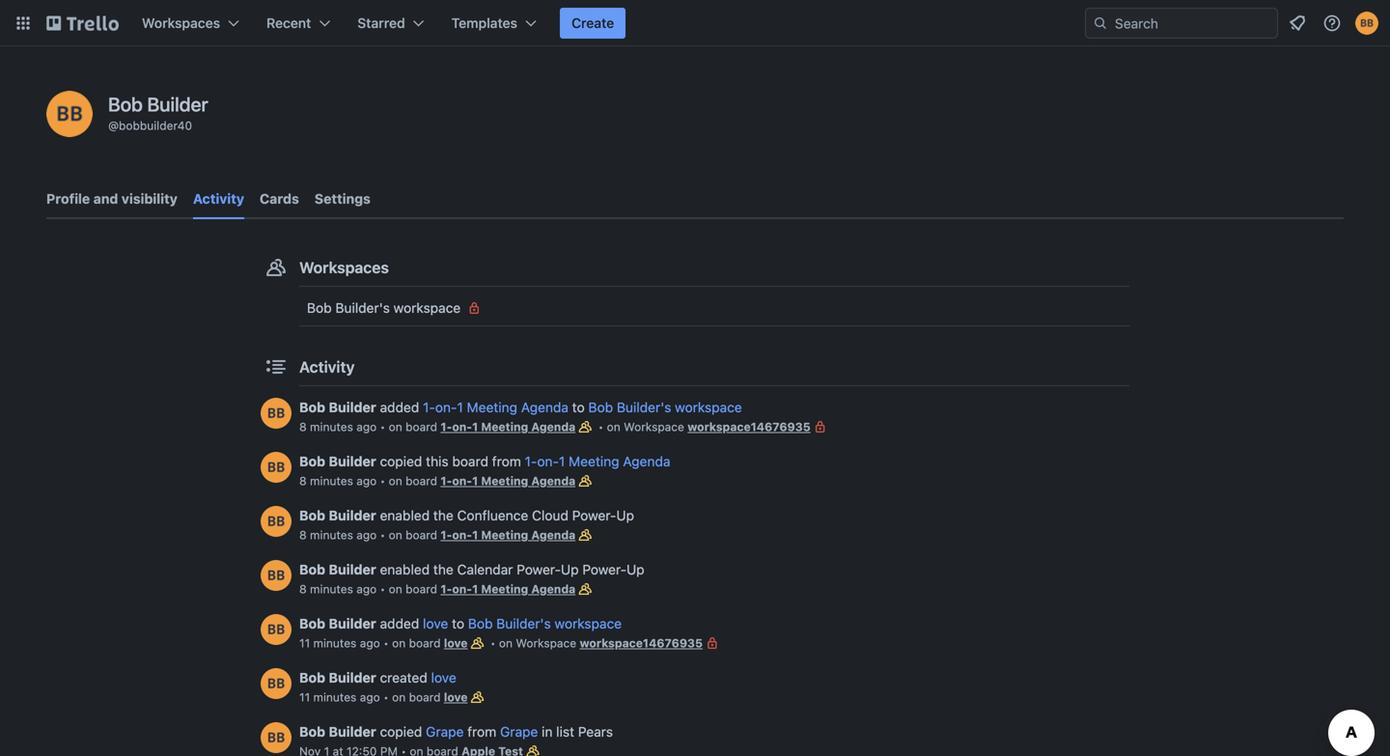 Task type: describe. For each thing, give the bounding box(es) containing it.
bob builder (bobbuilder40) image for copied this board from
[[261, 452, 292, 483]]

builder for bob builder enabled the calendar power-up power-up
[[329, 562, 376, 578]]

0 horizontal spatial activity
[[193, 191, 244, 207]]

enabled for enabled the calendar power-up power-up
[[380, 562, 430, 578]]

1-on-1 meeting agenda link for enabled the calendar power-up power-up
[[441, 582, 576, 596]]

settings
[[315, 191, 371, 207]]

in
[[542, 724, 553, 740]]

1 grape link from the left
[[426, 724, 464, 740]]

1-on-1 meeting agenda link up bob builder copied this board from 1-on-1 meeting agenda
[[423, 399, 569, 415]]

created
[[380, 670, 428, 686]]

2 vertical spatial workspace
[[555, 616, 622, 632]]

on- down bob builder copied this board from 1-on-1 meeting agenda
[[452, 474, 472, 488]]

2 11 from the top
[[299, 691, 310, 704]]

1 8 from the top
[[299, 420, 307, 434]]

1 vertical spatial from
[[468, 724, 497, 740]]

bob builder's workspace
[[307, 300, 461, 316]]

bob for bob builder added 1-on-1 meeting agenda to bob builder's workspace
[[299, 399, 326, 415]]

added for 1-
[[380, 399, 419, 415]]

cloud
[[532, 508, 569, 523]]

1-on-1 meeting agenda link for copied this board from
[[441, 474, 576, 488]]

1 horizontal spatial activity
[[299, 358, 355, 376]]

profile and visibility
[[46, 191, 178, 207]]

workspace14676935 for bob builder added love to bob builder's workspace
[[580, 636, 703, 650]]

all members of the workspace can see and edit this board. image
[[576, 525, 595, 545]]

minutes for enabled the calendar power-up power-up
[[310, 582, 353, 596]]

on- down bob builder enabled the confluence cloud power-up
[[452, 528, 472, 542]]

minutes for copied this board from
[[310, 474, 353, 488]]

pears
[[578, 724, 613, 740]]

1 vertical spatial to
[[452, 616, 465, 632]]

recent
[[267, 15, 311, 31]]

builder for bob builder added love to bob builder's workspace
[[329, 616, 376, 632]]

8 minutes ago • on board 1-on-1 meeting agenda for enabled the calendar power-up power-up
[[299, 582, 576, 596]]

meeting down confluence
[[481, 528, 529, 542]]

1 vertical spatial builder's
[[617, 399, 672, 415]]

bob for bob builder added love to bob builder's workspace
[[299, 616, 326, 632]]

bob builder copied this board from 1-on-1 meeting agenda
[[299, 453, 671, 469]]

1 grape from the left
[[426, 724, 464, 740]]

board down bob builder enabled the confluence cloud power-up
[[406, 528, 438, 542]]

meeting up all members of the workspace can see and edit this board. icon
[[569, 453, 620, 469]]

copied for grape
[[380, 724, 422, 740]]

on- up bob builder copied this board from 1-on-1 meeting agenda
[[452, 420, 472, 434]]

ago for created
[[360, 691, 380, 704]]

bob builder @ bobbuilder40
[[108, 93, 208, 132]]

copied for this
[[380, 453, 422, 469]]

on up bob builder copied this board from 1-on-1 meeting agenda
[[389, 420, 403, 434]]

the for confluence
[[434, 508, 454, 523]]

love up bob builder copied grape from grape in list pears
[[444, 691, 468, 704]]

1 8 minutes ago • on board 1-on-1 meeting agenda from the top
[[299, 420, 576, 434]]

this
[[426, 453, 449, 469]]

ago for enabled the confluence cloud power-up
[[357, 528, 377, 542]]

8 for enabled the confluence cloud power-up
[[299, 528, 307, 542]]

builder for bob builder added 1-on-1 meeting agenda to bob builder's workspace
[[329, 399, 376, 415]]

bob builder copied grape from grape in list pears
[[299, 724, 613, 740]]

love link up bob builder copied grape from grape in list pears
[[444, 691, 468, 704]]

board up this
[[406, 420, 438, 434]]

on up bob builder enabled the confluence cloud power-up
[[389, 474, 403, 488]]

ago for copied this board from
[[357, 474, 377, 488]]

love up created
[[423, 616, 448, 632]]

Search field
[[1109, 9, 1278, 38]]

2 bob builder (bobbuilder40) image from the top
[[261, 506, 292, 537]]

recent button
[[255, 8, 342, 39]]

2 11 minutes ago • on board love from the top
[[299, 691, 468, 704]]

0 horizontal spatial workspace
[[394, 300, 461, 316]]

builder for bob builder copied grape from grape in list pears
[[329, 724, 376, 740]]

bob for bob builder @ bobbuilder40
[[108, 93, 143, 115]]

starred
[[358, 15, 405, 31]]

1 horizontal spatial workspaces
[[299, 258, 389, 277]]

board down this
[[406, 474, 438, 488]]

primary element
[[0, 0, 1391, 46]]

bob for bob builder created love
[[299, 670, 326, 686]]

bob builder's workspace link for bob builder added love to bob builder's workspace
[[468, 616, 622, 632]]

0 horizontal spatial builder's
[[336, 300, 390, 316]]

1 11 minutes ago • on board love from the top
[[299, 636, 468, 650]]

on- down bob builder enabled the calendar power-up power-up on the bottom
[[452, 582, 472, 596]]

meeting down bob builder added 1-on-1 meeting agenda to bob builder's workspace
[[481, 420, 529, 434]]

on- up this
[[435, 399, 457, 415]]

8 for copied this board from
[[299, 474, 307, 488]]

all members of the workspace can see and edit this board. image down in
[[523, 742, 543, 756]]

workspaces inside dropdown button
[[142, 15, 220, 31]]

8 for enabled the calendar power-up power-up
[[299, 582, 307, 596]]

back to home image
[[46, 8, 119, 39]]

1 horizontal spatial to
[[572, 399, 585, 415]]

workspace14676935 for bob builder added 1-on-1 meeting agenda to bob builder's workspace
[[688, 420, 811, 434]]

board up created
[[409, 636, 441, 650]]

cards
[[260, 191, 299, 207]]

builder for bob builder copied this board from 1-on-1 meeting agenda
[[329, 453, 376, 469]]

bob builder enabled the calendar power-up power-up
[[299, 562, 645, 578]]

love right created
[[431, 670, 457, 686]]



Task type: vqa. For each thing, say whether or not it's contained in the screenshot.
Stay on track and up to date
no



Task type: locate. For each thing, give the bounding box(es) containing it.
bob builder (bobbuilder40) image for enabled the calendar power-up power-up
[[261, 560, 292, 591]]

0 vertical spatial from
[[492, 453, 521, 469]]

bob for bob builder enabled the calendar power-up power-up
[[299, 562, 326, 578]]

workspace14676935 link
[[688, 420, 811, 434], [580, 636, 703, 650]]

bob builder (bobbuilder40) image
[[1356, 12, 1379, 35], [46, 91, 93, 137], [261, 452, 292, 483], [261, 560, 292, 591], [261, 722, 292, 753]]

2 copied from the top
[[380, 724, 422, 740]]

board right this
[[452, 453, 489, 469]]

meeting down bob builder copied this board from 1-on-1 meeting agenda
[[481, 474, 529, 488]]

all members of the workspace can see and edit this board. image up all members of the workspace can see and edit this board. icon
[[576, 471, 595, 491]]

0 vertical spatial 11 minutes ago • on board love
[[299, 636, 468, 650]]

0 vertical spatial to
[[572, 399, 585, 415]]

copied
[[380, 453, 422, 469], [380, 724, 422, 740]]

1 bob builder (bobbuilder40) image from the top
[[261, 398, 292, 429]]

2 enabled from the top
[[380, 562, 430, 578]]

ago for enabled the calendar power-up power-up
[[357, 582, 377, 596]]

2 the from the top
[[434, 562, 454, 578]]

board
[[406, 420, 438, 434], [452, 453, 489, 469], [406, 474, 438, 488], [406, 528, 438, 542], [406, 582, 438, 596], [409, 636, 441, 650], [409, 691, 441, 704]]

power- right calendar
[[517, 562, 561, 578]]

meeting
[[467, 399, 518, 415], [481, 420, 529, 434], [569, 453, 620, 469], [481, 474, 529, 488], [481, 528, 529, 542], [481, 582, 529, 596]]

3 bob builder (bobbuilder40) image from the top
[[261, 614, 292, 645]]

1-on-1 meeting agenda link
[[423, 399, 569, 415], [441, 420, 576, 434], [525, 453, 671, 469], [441, 474, 576, 488], [441, 528, 576, 542], [441, 582, 576, 596]]

1-on-1 meeting agenda link down calendar
[[441, 582, 576, 596]]

3 8 minutes ago • on board 1-on-1 meeting agenda from the top
[[299, 528, 576, 542]]

grape
[[426, 724, 464, 740], [500, 724, 538, 740]]

from left in
[[468, 724, 497, 740]]

on down bob builder added love to bob builder's workspace
[[499, 636, 513, 650]]

on-
[[435, 399, 457, 415], [452, 420, 472, 434], [537, 453, 559, 469], [452, 474, 472, 488], [452, 528, 472, 542], [452, 582, 472, 596]]

grape down created
[[426, 724, 464, 740]]

11 minutes ago • on board love down 'bob builder created love'
[[299, 691, 468, 704]]

1 vertical spatial workspace14676935 link
[[580, 636, 703, 650]]

8 minutes ago • on board 1-on-1 meeting agenda
[[299, 420, 576, 434], [299, 474, 576, 488], [299, 528, 576, 542], [299, 582, 576, 596]]

grape left in
[[500, 724, 538, 740]]

profile and visibility link
[[46, 182, 178, 216]]

1 11 from the top
[[299, 636, 310, 650]]

2 vertical spatial builder's
[[497, 616, 551, 632]]

2 horizontal spatial workspace
[[675, 399, 742, 415]]

• on workspace workspace14676935 for bob builder added love to bob builder's workspace
[[487, 636, 703, 650]]

0 vertical spatial workspace
[[624, 420, 685, 434]]

1 vertical spatial activity
[[299, 358, 355, 376]]

1 horizontal spatial workspace
[[624, 420, 685, 434]]

bob
[[108, 93, 143, 115], [307, 300, 332, 316], [299, 399, 326, 415], [589, 399, 613, 415], [299, 453, 326, 469], [299, 508, 326, 523], [299, 562, 326, 578], [299, 616, 326, 632], [468, 616, 493, 632], [299, 670, 326, 686], [299, 724, 326, 740]]

the left calendar
[[434, 562, 454, 578]]

• on workspace workspace14676935
[[595, 420, 811, 434], [487, 636, 703, 650]]

workspaces up bob builder's workspace
[[299, 258, 389, 277]]

11 down 'bob builder created love'
[[299, 691, 310, 704]]

4 8 from the top
[[299, 582, 307, 596]]

workspace
[[394, 300, 461, 316], [675, 399, 742, 415], [555, 616, 622, 632]]

workspaces
[[142, 15, 220, 31], [299, 258, 389, 277]]

all members of the workspace can see and edit this board. image up bob builder copied grape from grape in list pears
[[468, 688, 487, 707]]

the left confluence
[[434, 508, 454, 523]]

0 horizontal spatial grape
[[426, 724, 464, 740]]

and
[[93, 191, 118, 207]]

meeting up bob builder copied this board from 1-on-1 meeting agenda
[[467, 399, 518, 415]]

bob builder created love
[[299, 670, 457, 686]]

bob builder (bobbuilder40) image for copied
[[261, 722, 292, 753]]

templates
[[452, 15, 518, 31]]

templates button
[[440, 8, 549, 39]]

builder for bob builder @ bobbuilder40
[[147, 93, 208, 115]]

bobbuilder40
[[119, 119, 192, 132]]

all members of the workspace can see and edit this board. image down all members of the workspace can see and edit this board. icon
[[576, 579, 595, 599]]

1 vertical spatial 11
[[299, 691, 310, 704]]

builder
[[147, 93, 208, 115], [329, 399, 376, 415], [329, 453, 376, 469], [329, 508, 376, 523], [329, 562, 376, 578], [329, 616, 376, 632], [329, 670, 376, 686], [329, 724, 376, 740]]

enabled
[[380, 508, 430, 523], [380, 562, 430, 578]]

activity left 'cards'
[[193, 191, 244, 207]]

bob for bob builder copied grape from grape in list pears
[[299, 724, 326, 740]]

on up created
[[392, 636, 406, 650]]

0 vertical spatial builder's
[[336, 300, 390, 316]]

4 bob builder (bobbuilder40) image from the top
[[261, 668, 292, 699]]

1 vertical spatial added
[[380, 616, 419, 632]]

2 vertical spatial bob builder's workspace link
[[468, 616, 622, 632]]

1-on-1 meeting agenda link down bob builder copied this board from 1-on-1 meeting agenda
[[441, 474, 576, 488]]

on- up cloud
[[537, 453, 559, 469]]

search image
[[1093, 15, 1109, 31]]

workspaces button
[[130, 8, 251, 39]]

8 minutes ago • on board 1-on-1 meeting agenda down this
[[299, 474, 576, 488]]

1-on-1 meeting agenda link up cloud
[[525, 453, 671, 469]]

love link
[[423, 616, 448, 632], [444, 636, 468, 650], [431, 670, 457, 686], [444, 691, 468, 704]]

2 8 from the top
[[299, 474, 307, 488]]

power- up all members of the workspace can see and edit this board. icon
[[572, 508, 617, 523]]

1-on-1 meeting agenda link for enabled the confluence cloud power-up
[[441, 528, 576, 542]]

open information menu image
[[1323, 14, 1342, 33]]

enabled for enabled the confluence cloud power-up
[[380, 508, 430, 523]]

board up bob builder added love to bob builder's workspace
[[406, 582, 438, 596]]

profile
[[46, 191, 90, 207]]

meeting down calendar
[[481, 582, 529, 596]]

from up confluence
[[492, 453, 521, 469]]

minutes
[[310, 420, 353, 434], [310, 474, 353, 488], [310, 528, 353, 542], [310, 582, 353, 596], [313, 636, 357, 650], [313, 691, 357, 704]]

8 minutes ago • on board 1-on-1 meeting agenda for enabled the confluence cloud power-up
[[299, 528, 576, 542]]

1 copied from the top
[[380, 453, 422, 469]]

on up bob builder added love to bob builder's workspace
[[389, 582, 403, 596]]

create button
[[560, 8, 626, 39]]

this workspace is private. it's not indexed or visible to those outside the workspace. image
[[703, 634, 722, 653]]

8 minutes ago • on board 1-on-1 meeting agenda down bob builder enabled the calendar power-up power-up on the bottom
[[299, 582, 576, 596]]

0 horizontal spatial to
[[452, 616, 465, 632]]

•
[[380, 420, 386, 434], [598, 420, 604, 434], [380, 474, 386, 488], [380, 528, 386, 542], [380, 582, 386, 596], [384, 636, 389, 650], [490, 636, 496, 650], [384, 691, 389, 704]]

1 vertical spatial the
[[434, 562, 454, 578]]

bob builder added 1-on-1 meeting agenda to bob builder's workspace
[[299, 399, 742, 415]]

11 minutes ago • on board love up 'bob builder created love'
[[299, 636, 468, 650]]

power-
[[572, 508, 617, 523], [517, 562, 561, 578], [583, 562, 627, 578]]

calendar
[[457, 562, 513, 578]]

workspace for agenda
[[624, 420, 685, 434]]

8
[[299, 420, 307, 434], [299, 474, 307, 488], [299, 528, 307, 542], [299, 582, 307, 596]]

all members of the workspace can see and edit this board. image down bob builder added love to bob builder's workspace
[[468, 634, 487, 653]]

1 added from the top
[[380, 399, 419, 415]]

bob for bob builder enabled the confluence cloud power-up
[[299, 508, 326, 523]]

copied down created
[[380, 724, 422, 740]]

1 horizontal spatial workspace
[[555, 616, 622, 632]]

enabled down this
[[380, 508, 430, 523]]

1 vertical spatial workspace14676935
[[580, 636, 703, 650]]

0 vertical spatial • on workspace workspace14676935
[[595, 420, 811, 434]]

1 vertical spatial workspace
[[516, 636, 577, 650]]

builder for bob builder enabled the confluence cloud power-up
[[329, 508, 376, 523]]

bob builder (bobbuilder40) image inside "primary" element
[[1356, 12, 1379, 35]]

starred button
[[346, 8, 436, 39]]

activity
[[193, 191, 244, 207], [299, 358, 355, 376]]

0 vertical spatial workspace14676935
[[688, 420, 811, 434]]

1
[[457, 399, 463, 415], [472, 420, 478, 434], [559, 453, 565, 469], [472, 474, 478, 488], [472, 528, 478, 542], [472, 582, 478, 596]]

love
[[423, 616, 448, 632], [444, 636, 468, 650], [431, 670, 457, 686], [444, 691, 468, 704]]

0 vertical spatial bob builder's workspace link
[[299, 293, 1130, 324]]

bob builder's workspace link for bob builder added 1-on-1 meeting agenda to bob builder's workspace
[[589, 399, 742, 415]]

all members of the workspace can see and edit this board. image down bob builder added 1-on-1 meeting agenda to bob builder's workspace
[[576, 417, 595, 437]]

bob builder enabled the confluence cloud power-up
[[299, 508, 635, 523]]

@
[[108, 119, 119, 132]]

on down bob builder enabled the confluence cloud power-up
[[389, 528, 403, 542]]

0 vertical spatial copied
[[380, 453, 422, 469]]

visibility
[[122, 191, 178, 207]]

sm image
[[465, 298, 484, 318]]

love link right created
[[431, 670, 457, 686]]

8 minutes ago • on board 1-on-1 meeting agenda up this
[[299, 420, 576, 434]]

1 the from the top
[[434, 508, 454, 523]]

agenda
[[521, 399, 569, 415], [532, 420, 576, 434], [623, 453, 671, 469], [532, 474, 576, 488], [532, 528, 576, 542], [532, 582, 576, 596]]

bob builder's workspace link
[[299, 293, 1130, 324], [589, 399, 742, 415], [468, 616, 622, 632]]

8 minutes ago • on board 1-on-1 meeting agenda for copied this board from
[[299, 474, 576, 488]]

grape link down created
[[426, 724, 464, 740]]

builder for bob builder created love
[[329, 670, 376, 686]]

board down created
[[409, 691, 441, 704]]

2 grape from the left
[[500, 724, 538, 740]]

to
[[572, 399, 585, 415], [452, 616, 465, 632]]

1 enabled from the top
[[380, 508, 430, 523]]

copied left this
[[380, 453, 422, 469]]

1 vertical spatial enabled
[[380, 562, 430, 578]]

confluence
[[457, 508, 529, 523]]

the for calendar
[[434, 562, 454, 578]]

0 vertical spatial enabled
[[380, 508, 430, 523]]

2 8 minutes ago • on board 1-on-1 meeting agenda from the top
[[299, 474, 576, 488]]

minutes for enabled the confluence cloud power-up
[[310, 528, 353, 542]]

1-on-1 meeting agenda link for added
[[441, 420, 576, 434]]

1 vertical spatial copied
[[380, 724, 422, 740]]

0 notifications image
[[1286, 12, 1310, 35]]

create
[[572, 15, 614, 31]]

3 8 from the top
[[299, 528, 307, 542]]

1 vertical spatial workspaces
[[299, 258, 389, 277]]

the
[[434, 508, 454, 523], [434, 562, 454, 578]]

bob inside bob builder @ bobbuilder40
[[108, 93, 143, 115]]

4 8 minutes ago • on board 1-on-1 meeting agenda from the top
[[299, 582, 576, 596]]

added for love
[[380, 616, 419, 632]]

1-on-1 meeting agenda link down bob builder added 1-on-1 meeting agenda to bob builder's workspace
[[441, 420, 576, 434]]

0 vertical spatial workspace
[[394, 300, 461, 316]]

1 vertical spatial • on workspace workspace14676935
[[487, 636, 703, 650]]

bob for bob builder's workspace
[[307, 300, 332, 316]]

2 horizontal spatial builder's
[[617, 399, 672, 415]]

0 vertical spatial 11
[[299, 636, 310, 650]]

0 horizontal spatial workspaces
[[142, 15, 220, 31]]

1-
[[423, 399, 435, 415], [441, 420, 452, 434], [525, 453, 537, 469], [441, 474, 452, 488], [441, 528, 452, 542], [441, 582, 452, 596]]

workspaces up bob builder @ bobbuilder40
[[142, 15, 220, 31]]

love link down bob builder added love to bob builder's workspace
[[444, 636, 468, 650]]

11 up 'bob builder created love'
[[299, 636, 310, 650]]

builder inside bob builder @ bobbuilder40
[[147, 93, 208, 115]]

workspace14676935 link for bob builder added 1-on-1 meeting agenda to bob builder's workspace
[[688, 420, 811, 434]]

from
[[492, 453, 521, 469], [468, 724, 497, 740]]

2 added from the top
[[380, 616, 419, 632]]

workspace14676935
[[688, 420, 811, 434], [580, 636, 703, 650]]

0 horizontal spatial workspace
[[516, 636, 577, 650]]

ago
[[357, 420, 377, 434], [357, 474, 377, 488], [357, 528, 377, 542], [357, 582, 377, 596], [360, 636, 380, 650], [360, 691, 380, 704]]

1-on-1 meeting agenda link down confluence
[[441, 528, 576, 542]]

settings link
[[315, 182, 371, 216]]

1 horizontal spatial grape link
[[500, 724, 538, 740]]

love down bob builder added love to bob builder's workspace
[[444, 636, 468, 650]]

activity link
[[193, 182, 244, 219]]

on down bob builder added 1-on-1 meeting agenda to bob builder's workspace
[[607, 420, 621, 434]]

grape link
[[426, 724, 464, 740], [500, 724, 538, 740]]

0 vertical spatial added
[[380, 399, 419, 415]]

on
[[389, 420, 403, 434], [607, 420, 621, 434], [389, 474, 403, 488], [389, 528, 403, 542], [389, 582, 403, 596], [392, 636, 406, 650], [499, 636, 513, 650], [392, 691, 406, 704]]

all members of the workspace can see and edit this board. image
[[576, 417, 595, 437], [576, 471, 595, 491], [576, 579, 595, 599], [468, 634, 487, 653], [468, 688, 487, 707], [523, 742, 543, 756]]

0 vertical spatial the
[[434, 508, 454, 523]]

on down created
[[392, 691, 406, 704]]

power- down all members of the workspace can see and edit this board. icon
[[583, 562, 627, 578]]

list
[[557, 724, 575, 740]]

builder's
[[336, 300, 390, 316], [617, 399, 672, 415], [497, 616, 551, 632]]

0 horizontal spatial grape link
[[426, 724, 464, 740]]

0 vertical spatial activity
[[193, 191, 244, 207]]

0 vertical spatial workspaces
[[142, 15, 220, 31]]

workspace for workspace
[[516, 636, 577, 650]]

• on workspace workspace14676935 for bob builder added 1-on-1 meeting agenda to bob builder's workspace
[[595, 420, 811, 434]]

workspace
[[624, 420, 685, 434], [516, 636, 577, 650]]

1 vertical spatial workspace
[[675, 399, 742, 415]]

1 horizontal spatial builder's
[[497, 616, 551, 632]]

bob builder (bobbuilder40) image
[[261, 398, 292, 429], [261, 506, 292, 537], [261, 614, 292, 645], [261, 668, 292, 699]]

this workspace is private. it's not indexed or visible to those outside the workspace. image
[[811, 417, 830, 437]]

2 grape link from the left
[[500, 724, 538, 740]]

1 horizontal spatial grape
[[500, 724, 538, 740]]

minutes for created
[[313, 691, 357, 704]]

up
[[617, 508, 635, 523], [561, 562, 579, 578], [627, 562, 645, 578]]

enabled up bob builder added love to bob builder's workspace
[[380, 562, 430, 578]]

bob for bob builder copied this board from 1-on-1 meeting agenda
[[299, 453, 326, 469]]

1 vertical spatial bob builder's workspace link
[[589, 399, 742, 415]]

added
[[380, 399, 419, 415], [380, 616, 419, 632]]

activity down bob builder's workspace
[[299, 358, 355, 376]]

8 minutes ago • on board 1-on-1 meeting agenda down bob builder enabled the confluence cloud power-up
[[299, 528, 576, 542]]

1 vertical spatial 11 minutes ago • on board love
[[299, 691, 468, 704]]

cards link
[[260, 182, 299, 216]]

bob builder added love to bob builder's workspace
[[299, 616, 622, 632]]

love link up created
[[423, 616, 448, 632]]

11
[[299, 636, 310, 650], [299, 691, 310, 704]]

11 minutes ago • on board love
[[299, 636, 468, 650], [299, 691, 468, 704]]

workspace14676935 link for bob builder added love to bob builder's workspace
[[580, 636, 703, 650]]

0 vertical spatial workspace14676935 link
[[688, 420, 811, 434]]

grape link left in
[[500, 724, 538, 740]]



